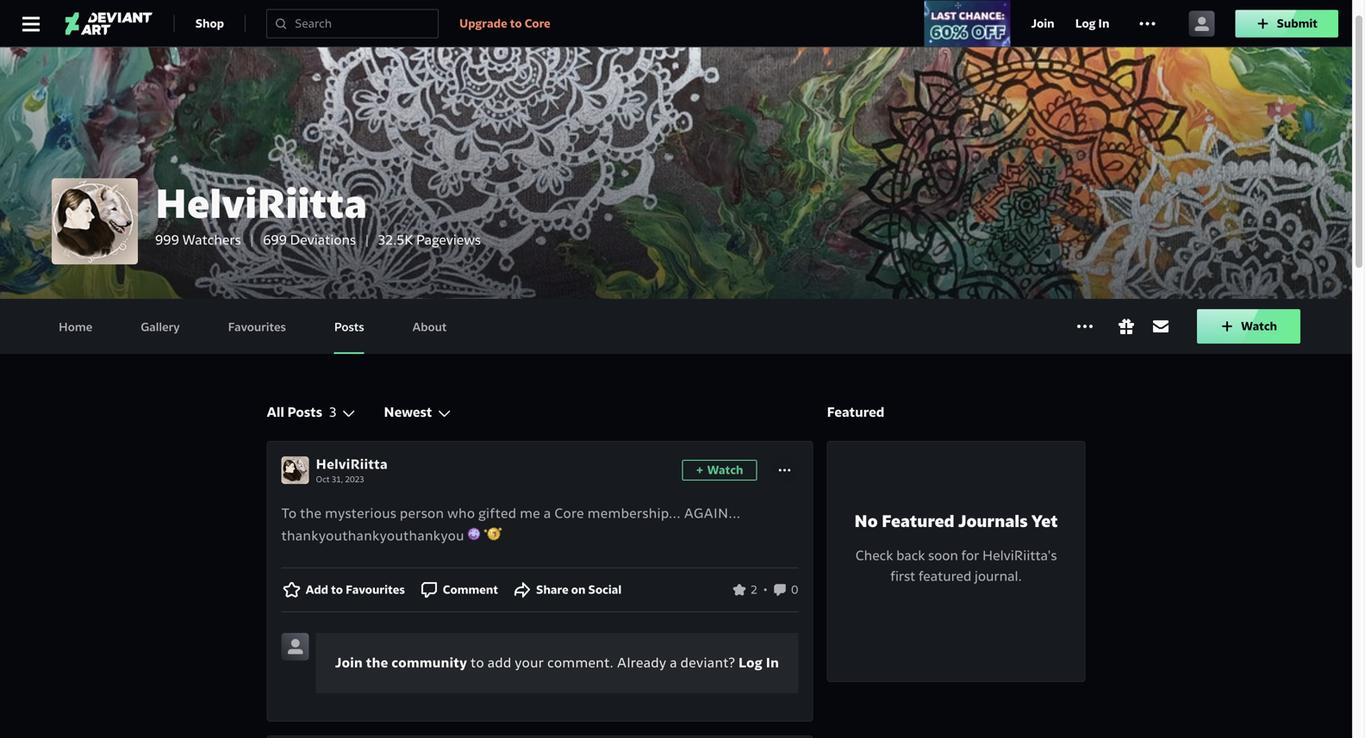 Task type: locate. For each thing, give the bounding box(es) containing it.
join
[[1031, 16, 1055, 31], [335, 655, 363, 672]]

:dummy: image
[[484, 528, 502, 541]]

0 vertical spatial core
[[525, 16, 551, 31]]

comment
[[443, 583, 498, 598]]

core inside 'link'
[[525, 16, 551, 31]]

helviriitta's avatar image left oct
[[281, 457, 309, 484]]

log
[[1075, 16, 1096, 31], [739, 655, 763, 672]]

no
[[855, 511, 878, 532]]

1 vertical spatial join
[[335, 655, 363, 672]]

comment button
[[419, 577, 498, 604]]

to left add in the bottom left of the page
[[471, 655, 484, 672]]

join inside banner
[[1031, 16, 1055, 31]]

1 vertical spatial core
[[554, 505, 584, 522]]

submit
[[1277, 16, 1318, 31]]

join down add to favourites "button"
[[335, 655, 363, 672]]

1 horizontal spatial a
[[670, 655, 677, 672]]

log in link
[[1075, 13, 1110, 34], [739, 655, 779, 672]]

journals
[[958, 511, 1028, 532]]

october 31, 2023 at 12:53 am pdt element
[[316, 474, 364, 485]]

again...
[[684, 505, 741, 522]]

a right already
[[670, 655, 677, 672]]

1 vertical spatial log in link
[[739, 655, 779, 672]]

core
[[525, 16, 551, 31], [554, 505, 584, 522]]

to right upgrade
[[510, 16, 522, 31]]

to inside "button"
[[331, 583, 343, 598]]

1 vertical spatial the
[[366, 655, 388, 672]]

to
[[510, 16, 522, 31], [331, 583, 343, 598], [471, 655, 484, 672]]

0
[[791, 582, 799, 598]]

about link
[[412, 299, 447, 354]]

check back soon for helviriitta's first featured journal.
[[856, 547, 1057, 585]]

0 horizontal spatial in
[[766, 655, 779, 672]]

0 vertical spatial the
[[300, 505, 322, 522]]

0 horizontal spatial a
[[544, 505, 551, 522]]

helviriitta's avatar image
[[52, 178, 138, 265], [281, 457, 309, 484]]

1 horizontal spatial join
[[1031, 16, 1055, 31]]

share on social button
[[512, 577, 622, 604]]

the
[[300, 505, 322, 522], [366, 655, 388, 672]]

1 horizontal spatial favourites
[[346, 583, 405, 598]]

log in link right join link on the top right of the page
[[1075, 13, 1110, 34]]

0 vertical spatial in
[[1098, 16, 1110, 31]]

newest
[[384, 404, 432, 421]]

about
[[412, 320, 447, 335]]

0 vertical spatial a
[[544, 505, 551, 522]]

2 button
[[732, 582, 757, 598]]

0 vertical spatial log
[[1075, 16, 1096, 31]]

gifted
[[478, 505, 517, 522]]

in
[[1098, 16, 1110, 31], [766, 655, 779, 672]]

banner
[[0, 0, 1352, 47]]

core inside to the mysterious person who gifted me a core membership... again... thankyouthankyouthankyou
[[554, 505, 584, 522]]

1 vertical spatial a
[[670, 655, 677, 672]]

1 vertical spatial to
[[331, 583, 343, 598]]

all
[[267, 404, 284, 421]]

0 vertical spatial to
[[510, 16, 522, 31]]

in right join link on the top right of the page
[[1098, 16, 1110, 31]]

1 horizontal spatial posts
[[334, 320, 364, 335]]

1 vertical spatial favourites
[[346, 583, 405, 598]]

log in link right deviant?
[[739, 655, 779, 672]]

0 horizontal spatial favourites
[[228, 320, 286, 335]]

watch
[[1241, 319, 1277, 334], [707, 463, 743, 478]]

699 deviations
[[263, 231, 356, 249]]

a right me in the bottom left of the page
[[544, 505, 551, 522]]

person
[[400, 505, 444, 522]]

favourites inside "button"
[[346, 583, 405, 598]]

watchers
[[182, 231, 241, 249]]

featured
[[827, 404, 885, 421], [882, 511, 955, 532]]

0 horizontal spatial watch
[[707, 463, 743, 478]]

to right add
[[331, 583, 343, 598]]

pageviews
[[416, 231, 481, 249]]

0 vertical spatial join
[[1031, 16, 1055, 31]]

join left log in
[[1031, 16, 1055, 31]]

favourites
[[228, 320, 286, 335], [346, 583, 405, 598]]

log right deviant?
[[739, 655, 763, 672]]

0 horizontal spatial watch button
[[682, 460, 757, 481]]

in inside banner
[[1098, 16, 1110, 31]]

social
[[588, 583, 622, 598]]

shop link
[[195, 10, 224, 37]]

32.5k pageviews
[[378, 231, 481, 249]]

community
[[392, 655, 467, 672]]

2 vertical spatial to
[[471, 655, 484, 672]]

membership...
[[588, 505, 681, 522]]

back
[[896, 547, 925, 565]]

deviations
[[290, 231, 356, 249]]

0 horizontal spatial log
[[739, 655, 763, 672]]

thankyouthankyouthankyou
[[281, 527, 464, 545]]

posts
[[334, 320, 364, 335], [287, 404, 322, 421]]

:meow: image
[[468, 528, 481, 541]]

helviriitta's avatar image left 999
[[52, 178, 138, 265]]

add to favourites
[[306, 583, 405, 598]]

2023
[[345, 474, 364, 485]]

1 horizontal spatial log in link
[[1075, 13, 1110, 34]]

core right upgrade
[[525, 16, 551, 31]]

log right join link on the top right of the page
[[1075, 16, 1096, 31]]

1 horizontal spatial the
[[366, 655, 388, 672]]

1 horizontal spatial watch
[[1241, 319, 1277, 334]]

add to favourites button
[[281, 580, 405, 601]]

gallery
[[141, 320, 180, 335]]

1 vertical spatial helviriitta's avatar image
[[281, 457, 309, 484]]

oct 31, 2023 link
[[316, 474, 682, 485]]

0 vertical spatial log in link
[[1075, 13, 1110, 34]]

upgrade to core
[[459, 16, 551, 31]]

home
[[59, 320, 92, 335]]

1 horizontal spatial log
[[1075, 16, 1096, 31]]

the right to
[[300, 505, 322, 522]]

favourites link
[[228, 299, 286, 354]]

add
[[488, 655, 512, 672]]

banner containing shop
[[0, 0, 1352, 47]]

1 horizontal spatial in
[[1098, 16, 1110, 31]]

posts left about
[[334, 320, 364, 335]]

the left community
[[366, 655, 388, 672]]

the inside to the mysterious person who gifted me a core membership... again... thankyouthankyouthankyou
[[300, 505, 322, 522]]

0 horizontal spatial to
[[331, 583, 343, 598]]

already
[[617, 655, 667, 672]]

core right me in the bottom left of the page
[[554, 505, 584, 522]]

0 horizontal spatial posts
[[287, 404, 322, 421]]

1 horizontal spatial to
[[471, 655, 484, 672]]

posts left 3
[[287, 404, 322, 421]]

a
[[544, 505, 551, 522], [670, 655, 677, 672]]

watch button
[[1197, 309, 1301, 344], [682, 460, 757, 481]]

featured
[[919, 568, 972, 585]]

0 button
[[772, 582, 799, 598]]

submit button
[[1236, 10, 1339, 37]]

0 horizontal spatial the
[[300, 505, 322, 522]]

to the mysterious person who gifted me a core membership... again... thankyouthankyouthankyou
[[281, 505, 744, 545]]

0 horizontal spatial core
[[525, 16, 551, 31]]

the for join
[[366, 655, 388, 672]]

newest button
[[384, 397, 452, 428]]

0 horizontal spatial helviriitta's avatar image
[[52, 178, 138, 265]]

1 horizontal spatial core
[[554, 505, 584, 522]]

0 vertical spatial posts
[[334, 320, 364, 335]]

1 vertical spatial in
[[766, 655, 779, 672]]

to inside 'link'
[[510, 16, 522, 31]]

0 vertical spatial watch button
[[1197, 309, 1301, 344]]

join link
[[1031, 13, 1055, 34]]

2 horizontal spatial to
[[510, 16, 522, 31]]

1 horizontal spatial helviriitta's avatar image
[[281, 457, 309, 484]]

share on social
[[536, 583, 622, 598]]

0 horizontal spatial join
[[335, 655, 363, 672]]

699
[[263, 231, 287, 249]]

comment.
[[547, 655, 614, 672]]

1 vertical spatial watch
[[707, 463, 743, 478]]

in right deviant?
[[766, 655, 779, 672]]



Task type: describe. For each thing, give the bounding box(es) containing it.
join for join
[[1031, 16, 1055, 31]]

all posts 3
[[267, 404, 336, 421]]

favourite image
[[281, 580, 302, 601]]

soon
[[928, 547, 958, 565]]

log inside banner
[[1075, 16, 1096, 31]]

first
[[890, 568, 916, 585]]

join for join the community to add your comment. already a deviant? log in
[[335, 655, 363, 672]]

shop
[[195, 16, 224, 31]]

no featured journals yet
[[855, 511, 1058, 532]]

the for to
[[300, 505, 322, 522]]

31,
[[332, 474, 343, 485]]

for
[[961, 547, 979, 565]]

0 vertical spatial favourites
[[228, 320, 286, 335]]

to
[[281, 505, 297, 522]]

posts link
[[334, 299, 364, 354]]

check
[[856, 547, 893, 565]]

1 vertical spatial log
[[739, 655, 763, 672]]

favourite element
[[281, 580, 302, 601]]

mysterious
[[325, 505, 397, 522]]

your
[[515, 655, 544, 672]]

upgrade to core link
[[459, 13, 551, 34]]

Search text field
[[295, 15, 431, 32]]

0 vertical spatial featured
[[827, 404, 885, 421]]

0 vertical spatial helviriitta's avatar image
[[52, 178, 138, 265]]

3
[[329, 404, 336, 421]]

upgrade
[[459, 16, 507, 31]]

log in
[[1075, 16, 1110, 31]]

2
[[751, 582, 757, 598]]

yet
[[1032, 511, 1058, 532]]

join the community link
[[335, 655, 467, 672]]

1 horizontal spatial watch button
[[1197, 309, 1301, 344]]

a inside to the mysterious person who gifted me a core membership... again... thankyouthankyouthankyou
[[544, 505, 551, 522]]

999 watchers
[[155, 231, 241, 249]]

oct
[[316, 474, 330, 485]]

journal.
[[975, 568, 1022, 585]]

gallery link
[[141, 299, 180, 354]]

1 vertical spatial posts
[[287, 404, 322, 421]]

add
[[306, 583, 328, 598]]

1 vertical spatial watch button
[[682, 460, 757, 481]]

helviriitta's
[[982, 547, 1057, 565]]

999
[[155, 231, 179, 249]]

0 vertical spatial watch
[[1241, 319, 1277, 334]]

me
[[520, 505, 540, 522]]

to for core
[[510, 16, 522, 31]]

32.5k
[[378, 231, 413, 249]]

who
[[447, 505, 475, 522]]

share
[[536, 583, 569, 598]]

0 horizontal spatial log in link
[[739, 655, 779, 672]]

on
[[571, 583, 586, 598]]

oct 31, 2023
[[316, 474, 364, 485]]

home link
[[59, 299, 92, 354]]

to for favourites
[[331, 583, 343, 598]]

join the community to add your comment. already a deviant? log in
[[335, 655, 779, 672]]

1 vertical spatial featured
[[882, 511, 955, 532]]

deviant?
[[681, 655, 735, 672]]



Task type: vqa. For each thing, say whether or not it's contained in the screenshot.
the leftmost to
yes



